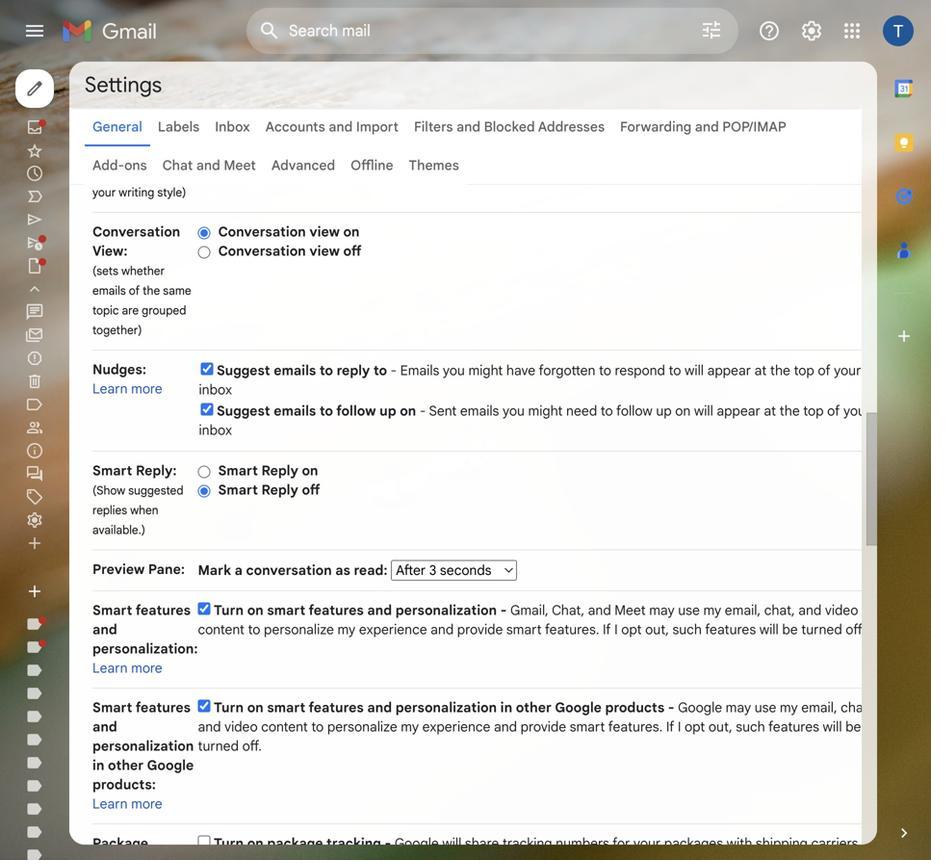 Task type: locate. For each thing, give the bounding box(es) containing it.
will inside - emails you might have forgotten to respond to will appear at the top of your inbox
[[685, 362, 704, 379]]

get
[[233, 855, 254, 860]]

tracking up here
[[327, 835, 381, 852]]

- left emails
[[391, 362, 397, 379]]

follow down respond
[[617, 403, 653, 420]]

1 vertical spatial be
[[846, 719, 862, 736]]

0 horizontal spatial off.
[[242, 738, 262, 755]]

1 horizontal spatial in
[[383, 855, 393, 860]]

other down gmail, chat, and meet may use my email, chat, and video content to personalize my experience and provide smart features. if i opt out, such features will be turned off.
[[516, 700, 552, 716]]

more inside nudges: learn more
[[131, 381, 163, 397]]

import
[[356, 119, 399, 135]]

accounts
[[266, 119, 325, 135]]

0 horizontal spatial video
[[225, 719, 258, 736]]

0 horizontal spatial content
[[198, 622, 245, 638]]

are
[[122, 304, 139, 318]]

be
[[783, 622, 798, 638], [846, 719, 862, 736]]

turn for turn on smart features and personalization -
[[214, 602, 244, 619]]

1 horizontal spatial may
[[726, 700, 752, 716]]

1 inbox from the top
[[199, 382, 232, 398]]

features. inside gmail, chat, and meet may use my email, chat, and video content to personalize my experience and provide smart features. if i opt out, such features will be turned off.
[[545, 622, 600, 638]]

filters and blocked addresses link
[[414, 119, 605, 135]]

- right products
[[669, 700, 675, 716]]

chat and meet link
[[162, 157, 256, 174]]

learn inside smart features and personalization: learn more
[[93, 660, 128, 677]]

features inside the smart features and personalization in other google products: learn more
[[136, 700, 191, 716]]

suggest up smart reply on
[[217, 403, 270, 420]]

1 vertical spatial appear
[[717, 403, 761, 420]]

inbox inside - emails you might have forgotten to respond to will appear at the top of your inbox
[[199, 382, 232, 398]]

0 vertical spatial out,
[[646, 622, 670, 638]]

1 learn more link from the top
[[93, 381, 163, 397]]

1 horizontal spatial email,
[[802, 700, 838, 716]]

chat,
[[552, 602, 585, 619]]

1 more from the top
[[131, 381, 163, 397]]

meet
[[224, 157, 256, 174], [615, 602, 646, 619]]

view down conversation view on
[[310, 243, 340, 260]]

1 view from the top
[[310, 224, 340, 240]]

1 suggest from the top
[[217, 362, 270, 379]]

packages
[[665, 835, 724, 852]]

1 vertical spatial such
[[736, 719, 766, 736]]

3 learn more link from the top
[[93, 796, 163, 813]]

personalize down mark a conversation as read:
[[264, 622, 334, 638]]

0 vertical spatial suggest
[[217, 362, 270, 379]]

0 vertical spatial content
[[198, 622, 245, 638]]

gmail image
[[62, 12, 167, 50]]

up
[[380, 403, 397, 420], [657, 403, 672, 420]]

2 learn more link from the top
[[93, 660, 163, 677]]

might left have
[[469, 362, 503, 379]]

follow down reply
[[337, 403, 376, 420]]

None checkbox
[[201, 403, 213, 416], [198, 603, 211, 615], [198, 700, 211, 713], [198, 836, 211, 848], [201, 403, 213, 416], [198, 603, 211, 615], [198, 700, 211, 713], [198, 836, 211, 848]]

inbox
[[199, 382, 232, 398], [199, 422, 232, 439]]

more
[[131, 381, 163, 397], [131, 660, 163, 677], [131, 796, 163, 813]]

1 horizontal spatial follow
[[617, 403, 653, 420]]

suggest for suggest emails to reply to
[[217, 362, 270, 379]]

learn more link down the personalization:
[[93, 660, 163, 677]]

style)
[[157, 185, 186, 200]]

more down products:
[[131, 796, 163, 813]]

2 reply from the top
[[262, 482, 299, 499]]

opt inside google may use my email, chat, and video content to personalize my experience and provide smart features. if i opt out, such features will be turned off.
[[685, 719, 706, 736]]

package
[[93, 835, 148, 852]]

will inside google may use my email, chat, and video content to personalize my experience and provide smart features. if i opt out, such features will be turned off.
[[823, 719, 843, 736]]

None search field
[[247, 8, 739, 54]]

1 horizontal spatial turned
[[802, 622, 843, 638]]

filters
[[414, 119, 453, 135]]

writing
[[119, 185, 155, 200]]

conversation for conversation view: (sets whether emails of the same topic are grouped together)
[[93, 224, 180, 240]]

0 horizontal spatial opt
[[622, 622, 642, 638]]

2 up from the left
[[657, 403, 672, 420]]

tracking
[[327, 835, 381, 852], [503, 835, 553, 852]]

2 turn from the top
[[214, 700, 244, 716]]

(show
[[93, 484, 125, 498]]

might
[[469, 362, 503, 379], [529, 403, 563, 420]]

1 tracking from the left
[[327, 835, 381, 852]]

1 vertical spatial inbox
[[199, 422, 232, 439]]

learn more link down products:
[[93, 796, 163, 813]]

in right here
[[383, 855, 393, 860]]

numbers
[[556, 835, 610, 852]]

1 horizontal spatial you
[[503, 403, 525, 420]]

i
[[615, 622, 618, 638], [678, 719, 682, 736]]

smart inside the smart features and personalization in other google products: learn more
[[93, 700, 132, 716]]

3 turn from the top
[[214, 835, 244, 852]]

0 horizontal spatial provide
[[458, 622, 503, 638]]

conversation for conversation view on
[[218, 224, 306, 240]]

1 horizontal spatial might
[[529, 403, 563, 420]]

0 vertical spatial experience
[[359, 622, 427, 638]]

chat and meet
[[162, 157, 256, 174]]

0 horizontal spatial features.
[[545, 622, 600, 638]]

1 vertical spatial you
[[503, 403, 525, 420]]

2 suggest from the top
[[217, 403, 270, 420]]

1 vertical spatial content
[[261, 719, 308, 736]]

1 vertical spatial other
[[108, 757, 144, 774]]

learn down the personalization:
[[93, 660, 128, 677]]

smart right smart reply off radio
[[218, 482, 258, 499]]

with
[[727, 835, 753, 852]]

0 horizontal spatial may
[[650, 602, 675, 619]]

1 horizontal spatial chat,
[[841, 700, 872, 716]]

1 vertical spatial personalization
[[396, 700, 497, 716]]

1 up from the left
[[380, 403, 397, 420]]

1 horizontal spatial if
[[667, 719, 675, 736]]

smart features and personalization in other google products: learn more
[[93, 700, 194, 813]]

2 vertical spatial the
[[780, 403, 800, 420]]

provide inside google may use my email, chat, and video content to personalize my experience and provide smart features. if i opt out, such features will be turned off.
[[521, 719, 567, 736]]

1 vertical spatial at
[[765, 403, 777, 420]]

1 vertical spatial opt
[[685, 719, 706, 736]]

products:
[[93, 777, 156, 794]]

conversation up the view:
[[93, 224, 180, 240]]

1 vertical spatial out,
[[709, 719, 733, 736]]

1 vertical spatial might
[[529, 403, 563, 420]]

0 vertical spatial be
[[783, 622, 798, 638]]

off down conversation view on
[[343, 243, 362, 260]]

1 vertical spatial provide
[[521, 719, 567, 736]]

0 horizontal spatial email,
[[725, 602, 761, 619]]

off down smart reply on
[[302, 482, 320, 499]]

off for conversation view off
[[343, 243, 362, 260]]

1 horizontal spatial out,
[[709, 719, 733, 736]]

inbox link
[[215, 119, 250, 135]]

1 horizontal spatial provide
[[521, 719, 567, 736]]

meet down inbox link at the left top
[[224, 157, 256, 174]]

1 horizontal spatial use
[[755, 700, 777, 716]]

in down gmail, chat, and meet may use my email, chat, and video content to personalize my experience and provide smart features. if i opt out, such features will be turned off.
[[501, 700, 513, 716]]

smart
[[267, 602, 306, 619], [507, 622, 542, 638], [267, 700, 306, 716], [570, 719, 605, 736]]

0 vertical spatial chat,
[[765, 602, 796, 619]]

0 vertical spatial turned
[[802, 622, 843, 638]]

2 vertical spatial learn
[[93, 796, 128, 813]]

Smart Reply on radio
[[198, 465, 211, 479]]

0 vertical spatial the
[[143, 284, 160, 298]]

1 horizontal spatial other
[[516, 700, 552, 716]]

ons
[[124, 157, 147, 174]]

2 vertical spatial turn
[[214, 835, 244, 852]]

None checkbox
[[201, 363, 213, 375]]

- sent emails you might need to follow up on will appear at the top of your inbox
[[199, 403, 871, 439]]

tab list
[[878, 62, 932, 791]]

inbox inside - sent emails you might need to follow up on will appear at the top of your inbox
[[199, 422, 232, 439]]

may
[[650, 602, 675, 619], [726, 700, 752, 716]]

- emails you might have forgotten to respond to will appear at the top of your inbox
[[199, 362, 862, 398]]

if
[[603, 622, 611, 638], [667, 719, 675, 736]]

0 vertical spatial video
[[826, 602, 859, 619]]

smart right the smart reply on radio
[[218, 463, 258, 479]]

1 vertical spatial in
[[93, 757, 105, 774]]

reply for off
[[262, 482, 299, 499]]

to inside google may use my email, chat, and video content to personalize my experience and provide smart features. if i opt out, such features will be turned off.
[[312, 719, 324, 736]]

off.
[[846, 622, 866, 638], [242, 738, 262, 755]]

0 vertical spatial reply
[[262, 463, 299, 479]]

2 inbox from the top
[[199, 422, 232, 439]]

carriers.
[[812, 835, 862, 852]]

more down nudges:
[[131, 381, 163, 397]]

package
[[267, 835, 323, 852]]

3 learn from the top
[[93, 796, 128, 813]]

turn for turn on smart features and personalization in other google products -
[[214, 700, 244, 716]]

experience
[[359, 622, 427, 638], [423, 719, 491, 736]]

smart down preview
[[93, 602, 132, 619]]

2 follow from the left
[[617, 403, 653, 420]]

0 vertical spatial opt
[[622, 622, 642, 638]]

navigation
[[0, 62, 231, 860]]

1 horizontal spatial opt
[[685, 719, 706, 736]]

- inside - emails you might have forgotten to respond to will appear at the top of your inbox
[[391, 362, 397, 379]]

learn inside nudges: learn more
[[93, 381, 128, 397]]

opt inside gmail, chat, and meet may use my email, chat, and video content to personalize my experience and provide smart features. if i opt out, such features will be turned off.
[[622, 622, 642, 638]]

0 horizontal spatial out,
[[646, 622, 670, 638]]

other up products:
[[108, 757, 144, 774]]

0 horizontal spatial such
[[673, 622, 702, 638]]

tracking inside google will share tracking numbers for your packages with shipping carriers. you'll get status updates here in gmail.
[[503, 835, 553, 852]]

1 horizontal spatial up
[[657, 403, 672, 420]]

of
[[129, 284, 140, 298], [818, 362, 831, 379], [828, 403, 841, 420]]

reply for on
[[262, 463, 299, 479]]

smart down the personalization:
[[93, 700, 132, 716]]

smart inside smart reply: (show suggested replies when available.)
[[93, 463, 132, 479]]

suggested
[[128, 484, 184, 498]]

provide
[[458, 622, 503, 638], [521, 719, 567, 736]]

main menu image
[[23, 19, 46, 42]]

0 vertical spatial at
[[755, 362, 767, 379]]

0 vertical spatial if
[[603, 622, 611, 638]]

use inside gmail, chat, and meet may use my email, chat, and video content to personalize my experience and provide smart features. if i opt out, such features will be turned off.
[[679, 602, 700, 619]]

learn down products:
[[93, 796, 128, 813]]

1 horizontal spatial tracking
[[503, 835, 553, 852]]

preview
[[93, 561, 145, 578]]

learn more link for smart features and personalization:
[[93, 660, 163, 677]]

view up the conversation view off
[[310, 224, 340, 240]]

features inside google may use my email, chat, and video content to personalize my experience and provide smart features. if i opt out, such features will be turned off.
[[769, 719, 820, 736]]

reply down smart reply on
[[262, 482, 299, 499]]

content inside gmail, chat, and meet may use my email, chat, and video content to personalize my experience and provide smart features. if i opt out, such features will be turned off.
[[198, 622, 245, 638]]

2 learn from the top
[[93, 660, 128, 677]]

smart for smart features and personalization: learn more
[[93, 602, 132, 619]]

2 view from the top
[[310, 243, 340, 260]]

on
[[343, 224, 360, 240], [400, 403, 416, 420], [676, 403, 691, 420], [302, 463, 318, 479], [247, 602, 264, 619], [247, 700, 264, 716], [247, 835, 264, 852]]

2 more from the top
[[131, 660, 163, 677]]

0 vertical spatial of
[[129, 284, 140, 298]]

video inside google may use my email, chat, and video content to personalize my experience and provide smart features. if i opt out, such features will be turned off.
[[225, 719, 258, 736]]

google up products:
[[147, 757, 194, 774]]

1 horizontal spatial i
[[678, 719, 682, 736]]

reply up smart reply off
[[262, 463, 299, 479]]

0 horizontal spatial i
[[615, 622, 618, 638]]

0 vertical spatial may
[[650, 602, 675, 619]]

1 vertical spatial may
[[726, 700, 752, 716]]

0 horizontal spatial you
[[443, 362, 465, 379]]

0 vertical spatial off.
[[846, 622, 866, 638]]

0 vertical spatial email,
[[725, 602, 761, 619]]

- left sent
[[420, 403, 426, 420]]

view
[[310, 224, 340, 240], [310, 243, 340, 260]]

same
[[163, 284, 191, 298]]

personalize inside gmail, chat, and meet may use my email, chat, and video content to personalize my experience and provide smart features. if i opt out, such features will be turned off.
[[264, 622, 334, 638]]

1 vertical spatial turn
[[214, 700, 244, 716]]

0 horizontal spatial up
[[380, 403, 397, 420]]

tracking right share
[[503, 835, 553, 852]]

1 vertical spatial suggest
[[217, 403, 270, 420]]

google up gmail.
[[395, 835, 439, 852]]

other inside the smart features and personalization in other google products: learn more
[[108, 757, 144, 774]]

1 horizontal spatial such
[[736, 719, 766, 736]]

might down - emails you might have forgotten to respond to will appear at the top of your inbox
[[529, 403, 563, 420]]

experience down turn on smart features and personalization in other google products - in the bottom of the page
[[423, 719, 491, 736]]

up down respond
[[657, 403, 672, 420]]

in inside google will share tracking numbers for your packages with shipping carriers. you'll get status updates here in gmail.
[[383, 855, 393, 860]]

0 horizontal spatial meet
[[224, 157, 256, 174]]

0 horizontal spatial chat,
[[765, 602, 796, 619]]

share
[[465, 835, 499, 852]]

1 horizontal spatial video
[[826, 602, 859, 619]]

Search mail text field
[[289, 21, 647, 40]]

1 learn from the top
[[93, 381, 128, 397]]

features. down products
[[609, 719, 663, 736]]

1 vertical spatial turned
[[198, 738, 239, 755]]

up left sent
[[380, 403, 397, 420]]

conversation up the conversation view off
[[218, 224, 306, 240]]

conversation down conversation view on
[[218, 243, 306, 260]]

more down the personalization:
[[131, 660, 163, 677]]

personalization:
[[93, 641, 198, 658]]

you right emails
[[443, 362, 465, 379]]

suggest
[[217, 362, 270, 379], [217, 403, 270, 420]]

topic
[[93, 304, 119, 318]]

personalize down turn on smart features and personalization in other google products - in the bottom of the page
[[327, 719, 398, 736]]

to
[[163, 166, 173, 180], [320, 362, 333, 379], [374, 362, 387, 379], [599, 362, 612, 379], [669, 362, 682, 379], [320, 403, 333, 420], [601, 403, 614, 420], [248, 622, 261, 638], [312, 719, 324, 736]]

0 vertical spatial more
[[131, 381, 163, 397]]

features.
[[545, 622, 600, 638], [609, 719, 663, 736]]

will inside - sent emails you might need to follow up on will appear at the top of your inbox
[[695, 403, 714, 420]]

smart up (show
[[93, 463, 132, 479]]

1 reply from the top
[[262, 463, 299, 479]]

suggest emails to reply to
[[217, 362, 387, 379]]

and
[[329, 119, 353, 135], [457, 119, 481, 135], [695, 119, 720, 135], [196, 157, 220, 174], [367, 602, 392, 619], [588, 602, 612, 619], [799, 602, 822, 619], [93, 622, 117, 638], [431, 622, 454, 638], [367, 700, 392, 716], [93, 719, 117, 736], [198, 719, 221, 736], [494, 719, 517, 736]]

0 vertical spatial learn
[[93, 381, 128, 397]]

use
[[679, 602, 700, 619], [755, 700, 777, 716]]

learn
[[93, 381, 128, 397], [93, 660, 128, 677], [93, 796, 128, 813]]

smart reply: (show suggested replies when available.)
[[93, 463, 184, 538]]

chat, inside gmail, chat, and meet may use my email, chat, and video content to personalize my experience and provide smart features. if i opt out, such features will be turned off.
[[765, 602, 796, 619]]

0 vertical spatial features.
[[545, 622, 600, 638]]

1 vertical spatial view
[[310, 243, 340, 260]]

0 horizontal spatial might
[[469, 362, 503, 379]]

mark a conversation as read:
[[198, 562, 391, 579]]

0 vertical spatial top
[[794, 362, 815, 379]]

turn on package tracking -
[[214, 835, 395, 852]]

0 vertical spatial view
[[310, 224, 340, 240]]

0 vertical spatial personalize
[[264, 622, 334, 638]]

you down - emails you might have forgotten to respond to will appear at the top of your inbox
[[503, 403, 525, 420]]

features
[[136, 602, 191, 619], [309, 602, 364, 619], [706, 622, 757, 638], [136, 700, 191, 716], [309, 700, 364, 716], [769, 719, 820, 736]]

0 vertical spatial learn more link
[[93, 381, 163, 397]]

appear
[[708, 362, 752, 379], [717, 403, 761, 420]]

experience down the turn on smart features and personalization - at the bottom
[[359, 622, 427, 638]]

3 more from the top
[[131, 796, 163, 813]]

google right products
[[678, 700, 723, 716]]

search mail image
[[252, 13, 287, 48]]

in
[[501, 700, 513, 716], [93, 757, 105, 774], [383, 855, 393, 860]]

meet right chat,
[[615, 602, 646, 619]]

off. inside gmail, chat, and meet may use my email, chat, and video content to personalize my experience and provide smart features. if i opt out, such features will be turned off.
[[846, 622, 866, 638]]

use inside google may use my email, chat, and video content to personalize my experience and provide smart features. if i opt out, such features will be turned off.
[[755, 700, 777, 716]]

learn more link down nudges:
[[93, 381, 163, 397]]

2 vertical spatial personalization
[[93, 738, 194, 755]]

other
[[516, 700, 552, 716], [108, 757, 144, 774]]

smart
[[93, 463, 132, 479], [218, 463, 258, 479], [218, 482, 258, 499], [93, 602, 132, 619], [93, 700, 132, 716]]

pane:
[[148, 561, 185, 578]]

0 horizontal spatial if
[[603, 622, 611, 638]]

1 horizontal spatial content
[[261, 719, 308, 736]]

personalization
[[396, 602, 497, 619], [396, 700, 497, 716], [93, 738, 194, 755]]

0 vertical spatial off
[[343, 243, 362, 260]]

nudges:
[[93, 361, 146, 378]]

0 vertical spatial appear
[[708, 362, 752, 379]]

turn
[[214, 602, 244, 619], [214, 700, 244, 716], [214, 835, 244, 852]]

1 vertical spatial off.
[[242, 738, 262, 755]]

suggest up suggest emails to follow up on
[[217, 362, 270, 379]]

1 turn from the top
[[214, 602, 244, 619]]

appear inside - sent emails you might need to follow up on will appear at the top of your inbox
[[717, 403, 761, 420]]

2 tracking from the left
[[503, 835, 553, 852]]

- inside - sent emails you might need to follow up on will appear at the top of your inbox
[[420, 403, 426, 420]]

0 vertical spatial in
[[501, 700, 513, 716]]

email, inside google may use my email, chat, and video content to personalize my experience and provide smart features. if i opt out, such features will be turned off.
[[802, 700, 838, 716]]

smart inside smart features and personalization: learn more
[[93, 602, 132, 619]]

top
[[794, 362, 815, 379], [804, 403, 824, 420]]

emails right sent
[[461, 403, 500, 420]]

you'll
[[198, 855, 230, 860]]

1 vertical spatial more
[[131, 660, 163, 677]]

such inside google may use my email, chat, and video content to personalize my experience and provide smart features. if i opt out, such features will be turned off.
[[736, 719, 766, 736]]

0 vertical spatial inbox
[[199, 382, 232, 398]]

google inside the smart features and personalization in other google products: learn more
[[147, 757, 194, 774]]

more inside the smart features and personalization in other google products: learn more
[[131, 796, 163, 813]]

0 horizontal spatial be
[[783, 622, 798, 638]]

1 vertical spatial meet
[[615, 602, 646, 619]]

in up products:
[[93, 757, 105, 774]]

be inside google may use my email, chat, and video content to personalize my experience and provide smart features. if i opt out, such features will be turned off.
[[846, 719, 862, 736]]

1 vertical spatial learn
[[93, 660, 128, 677]]

conversation inside conversation view: (sets whether emails of the same topic are grouped together)
[[93, 224, 180, 240]]

1 vertical spatial if
[[667, 719, 675, 736]]

1 vertical spatial chat,
[[841, 700, 872, 716]]

emails up topic
[[93, 284, 126, 298]]

such
[[673, 622, 702, 638], [736, 719, 766, 736]]

chat,
[[765, 602, 796, 619], [841, 700, 872, 716]]

1 vertical spatial learn more link
[[93, 660, 163, 677]]

out, inside gmail, chat, and meet may use my email, chat, and video content to personalize my experience and provide smart features. if i opt out, such features will be turned off.
[[646, 622, 670, 638]]

learn down nudges:
[[93, 381, 128, 397]]

1 horizontal spatial meet
[[615, 602, 646, 619]]

compose
[[131, 146, 181, 160]]

2 vertical spatial learn more link
[[93, 796, 163, 813]]

learn more link for smart features and personalization in other google products:
[[93, 796, 163, 813]]

1 vertical spatial off
[[302, 482, 320, 499]]

features. down chat,
[[545, 622, 600, 638]]

-
[[391, 362, 397, 379], [420, 403, 426, 420], [501, 602, 507, 619], [669, 700, 675, 716], [385, 835, 391, 852]]



Task type: vqa. For each thing, say whether or not it's contained in the screenshot.
week
no



Task type: describe. For each thing, give the bounding box(es) containing it.
replies
[[93, 503, 127, 518]]

- left gmail,
[[501, 602, 507, 619]]

need
[[567, 403, 598, 420]]

pop/imap
[[723, 119, 787, 135]]

personalization for in
[[396, 700, 497, 716]]

labels
[[158, 119, 200, 135]]

might inside - emails you might have forgotten to respond to will appear at the top of your inbox
[[469, 362, 503, 379]]

package tracking:
[[93, 835, 151, 860]]

mark
[[198, 562, 231, 579]]

and inside the smart features and personalization in other google products: learn more
[[93, 719, 117, 736]]

labels link
[[158, 119, 200, 135]]

advanced search options image
[[693, 11, 731, 49]]

out, inside google may use my email, chat, and video content to personalize my experience and provide smart features. if i opt out, such features will be turned off.
[[709, 719, 733, 736]]

shipping
[[756, 835, 808, 852]]

smart for smart reply off
[[218, 482, 258, 499]]

google inside google may use my email, chat, and video content to personalize my experience and provide smart features. if i opt out, such features will be turned off.
[[678, 700, 723, 716]]

smart for smart reply on
[[218, 463, 258, 479]]

Smart Reply off radio
[[198, 484, 211, 498]]

google inside google will share tracking numbers for your packages with shipping carriers. you'll get status updates here in gmail.
[[395, 835, 439, 852]]

in inside the smart features and personalization in other google products: learn more
[[93, 757, 105, 774]]

respond
[[615, 362, 666, 379]]

chat, inside google may use my email, chat, and video content to personalize my experience and provide smart features. if i opt out, such features will be turned off.
[[841, 700, 872, 716]]

reply
[[337, 362, 370, 379]]

reply:
[[136, 463, 177, 479]]

top inside - sent emails you might need to follow up on will appear at the top of your inbox
[[804, 403, 824, 420]]

will inside gmail, chat, and meet may use my email, chat, and video content to personalize my experience and provide smart features. if i opt out, such features will be turned off.
[[760, 622, 779, 638]]

general
[[93, 119, 142, 135]]

more inside smart features and personalization: learn more
[[131, 660, 163, 677]]

forgotten
[[539, 362, 596, 379]]

conversation view off
[[218, 243, 362, 260]]

your inside - emails you might have forgotten to respond to will appear at the top of your inbox
[[835, 362, 862, 379]]

sent
[[429, 403, 457, 420]]

i inside google may use my email, chat, and video content to personalize my experience and provide smart features. if i opt out, such features will be turned off.
[[678, 719, 682, 736]]

video inside gmail, chat, and meet may use my email, chat, and video content to personalize my experience and provide smart features. if i opt out, such features will be turned off.
[[826, 602, 859, 619]]

will inside google will share tracking numbers for your packages with shipping carriers. you'll get status updates here in gmail.
[[443, 835, 462, 852]]

off for smart reply off
[[302, 482, 320, 499]]

emails inside conversation view: (sets whether emails of the same topic are grouped together)
[[93, 284, 126, 298]]

you inside - sent emails you might need to follow up on will appear at the top of your inbox
[[503, 403, 525, 420]]

view for off
[[310, 243, 340, 260]]

google may use my email, chat, and video content to personalize my experience and provide smart features. if i opt out, such features will be turned off.
[[198, 700, 872, 755]]

smart for smart reply: (show suggested replies when available.)
[[93, 463, 132, 479]]

personalized
[[93, 166, 160, 180]]

to inside - sent emails you might need to follow up on will appear at the top of your inbox
[[601, 403, 614, 420]]

at inside - emails you might have forgotten to respond to will appear at the top of your inbox
[[755, 362, 767, 379]]

- right package
[[385, 835, 391, 852]]

view:
[[93, 243, 128, 260]]

tracking for share
[[503, 835, 553, 852]]

(smart
[[93, 146, 128, 160]]

Conversation view on radio
[[198, 226, 211, 240]]

emails
[[401, 362, 440, 379]]

your inside - sent emails you might need to follow up on will appear at the top of your inbox
[[844, 403, 871, 420]]

and inside smart features and personalization: learn more
[[93, 622, 117, 638]]

email, inside gmail, chat, and meet may use my email, chat, and video content to personalize my experience and provide smart features. if i opt out, such features will be turned off.
[[725, 602, 761, 619]]

off. inside google may use my email, chat, and video content to personalize my experience and provide smart features. if i opt out, such features will be turned off.
[[242, 738, 262, 755]]

up inside - sent emails you might need to follow up on will appear at the top of your inbox
[[657, 403, 672, 420]]

themes link
[[409, 157, 459, 174]]

emails down suggest emails to reply to
[[274, 403, 316, 420]]

smart features and personalization: learn more
[[93, 602, 198, 677]]

turn on smart features and personalization -
[[214, 602, 511, 619]]

nudges: learn more
[[93, 361, 163, 397]]

offline link
[[351, 157, 394, 174]]

if inside google may use my email, chat, and video content to personalize my experience and provide smart features. if i opt out, such features will be turned off.
[[667, 719, 675, 736]]

top inside - emails you might have forgotten to respond to will appear at the top of your inbox
[[794, 362, 815, 379]]

your inside google will share tracking numbers for your packages with shipping carriers. you'll get status updates here in gmail.
[[634, 835, 661, 852]]

on inside - sent emails you might need to follow up on will appear at the top of your inbox
[[676, 403, 691, 420]]

turn for turn on package tracking -
[[214, 835, 244, 852]]

together)
[[93, 323, 142, 338]]

a
[[235, 562, 243, 579]]

may inside google may use my email, chat, and video content to personalize my experience and provide smart features. if i opt out, such features will be turned off.
[[726, 700, 752, 716]]

suggest for suggest emails to follow up on
[[217, 403, 270, 420]]

products
[[606, 700, 665, 716]]

general link
[[93, 119, 142, 135]]

chat
[[162, 157, 193, 174]]

of inside conversation view: (sets whether emails of the same topic are grouped together)
[[129, 284, 140, 298]]

smart for smart features and personalization in other google products: learn more
[[93, 700, 132, 716]]

experience inside google may use my email, chat, and video content to personalize my experience and provide smart features. if i opt out, such features will be turned off.
[[423, 719, 491, 736]]

emails inside - sent emails you might need to follow up on will appear at the top of your inbox
[[461, 403, 500, 420]]

1 follow from the left
[[337, 403, 376, 420]]

the inside conversation view: (sets whether emails of the same topic are grouped together)
[[143, 284, 160, 298]]

updates
[[298, 855, 348, 860]]

have
[[507, 362, 536, 379]]

emails up suggest emails to follow up on
[[274, 362, 316, 379]]

forwarding
[[621, 119, 692, 135]]

smart reply on
[[218, 463, 318, 479]]

accounts and import link
[[266, 119, 399, 135]]

tracking for package
[[327, 835, 381, 852]]

conversation view on
[[218, 224, 360, 240]]

forwarding and pop/imap
[[621, 119, 787, 135]]

of inside - emails you might have forgotten to respond to will appear at the top of your inbox
[[818, 362, 831, 379]]

Conversation view off radio
[[198, 245, 211, 260]]

appear inside - emails you might have forgotten to respond to will appear at the top of your inbox
[[708, 362, 752, 379]]

whether
[[122, 264, 165, 278]]

turn on smart features and personalization in other google products -
[[214, 700, 678, 716]]

i inside gmail, chat, and meet may use my email, chat, and video content to personalize my experience and provide smart features. if i opt out, such features will be turned off.
[[615, 622, 618, 638]]

addresses
[[538, 119, 605, 135]]

to inside (smart compose is personalized to your writing style)
[[163, 166, 173, 180]]

gmail,
[[511, 602, 549, 619]]

learn more link for nudges:
[[93, 381, 163, 397]]

support image
[[758, 19, 781, 42]]

forwarding and pop/imap link
[[621, 119, 787, 135]]

(sets
[[93, 264, 119, 278]]

add-ons link
[[93, 157, 147, 174]]

personalization for -
[[396, 602, 497, 619]]

read:
[[354, 562, 388, 579]]

status
[[257, 855, 295, 860]]

the inside - sent emails you might need to follow up on will appear at the top of your inbox
[[780, 403, 800, 420]]

here
[[351, 855, 379, 860]]

turned inside gmail, chat, and meet may use my email, chat, and video content to personalize my experience and provide smart features. if i opt out, such features will be turned off.
[[802, 622, 843, 638]]

smart reply off
[[218, 482, 320, 499]]

settings
[[85, 71, 162, 98]]

add-ons
[[93, 157, 147, 174]]

learn inside the smart features and personalization in other google products: learn more
[[93, 796, 128, 813]]

tracking:
[[93, 855, 151, 860]]

filters and blocked addresses
[[414, 119, 605, 135]]

personalize inside google may use my email, chat, and video content to personalize my experience and provide smart features. if i opt out, such features will be turned off.
[[327, 719, 398, 736]]

follow inside - sent emails you might need to follow up on will appear at the top of your inbox
[[617, 403, 653, 420]]

0 vertical spatial meet
[[224, 157, 256, 174]]

to inside gmail, chat, and meet may use my email, chat, and video content to personalize my experience and provide smart features. if i opt out, such features will be turned off.
[[248, 622, 261, 638]]

when
[[130, 503, 159, 518]]

provide inside gmail, chat, and meet may use my email, chat, and video content to personalize my experience and provide smart features. if i opt out, such features will be turned off.
[[458, 622, 503, 638]]

meet inside gmail, chat, and meet may use my email, chat, and video content to personalize my experience and provide smart features. if i opt out, such features will be turned off.
[[615, 602, 646, 619]]

conversation
[[246, 562, 332, 579]]

at inside - sent emails you might need to follow up on will appear at the top of your inbox
[[765, 403, 777, 420]]

you inside - emails you might have forgotten to respond to will appear at the top of your inbox
[[443, 362, 465, 379]]

accounts and import
[[266, 119, 399, 135]]

smart inside gmail, chat, and meet may use my email, chat, and video content to personalize my experience and provide smart features. if i opt out, such features will be turned off.
[[507, 622, 542, 638]]

be inside gmail, chat, and meet may use my email, chat, and video content to personalize my experience and provide smart features. if i opt out, such features will be turned off.
[[783, 622, 798, 638]]

conversation view: (sets whether emails of the same topic are grouped together)
[[93, 224, 191, 338]]

view for on
[[310, 224, 340, 240]]

themes
[[409, 157, 459, 174]]

conversation for conversation view off
[[218, 243, 306, 260]]

for
[[613, 835, 631, 852]]

your inside (smart compose is personalized to your writing style)
[[93, 185, 116, 200]]

features. inside google may use my email, chat, and video content to personalize my experience and provide smart features. if i opt out, such features will be turned off.
[[609, 719, 663, 736]]

turned inside google may use my email, chat, and video content to personalize my experience and provide smart features. if i opt out, such features will be turned off.
[[198, 738, 239, 755]]

google left products
[[555, 700, 602, 716]]

grouped
[[142, 304, 186, 318]]

gmail.
[[396, 855, 435, 860]]

google will share tracking numbers for your packages with shipping carriers. you'll get status updates here in gmail.
[[198, 835, 862, 860]]

suggest emails to follow up on
[[217, 403, 416, 420]]

of inside - sent emails you might need to follow up on will appear at the top of your inbox
[[828, 403, 841, 420]]

might inside - sent emails you might need to follow up on will appear at the top of your inbox
[[529, 403, 563, 420]]

experience inside gmail, chat, and meet may use my email, chat, and video content to personalize my experience and provide smart features. if i opt out, such features will be turned off.
[[359, 622, 427, 638]]

advanced
[[272, 157, 335, 174]]

is
[[184, 146, 192, 160]]

preview pane:
[[93, 561, 185, 578]]

may inside gmail, chat, and meet may use my email, chat, and video content to personalize my experience and provide smart features. if i opt out, such features will be turned off.
[[650, 602, 675, 619]]

inbox
[[215, 119, 250, 135]]

if inside gmail, chat, and meet may use my email, chat, and video content to personalize my experience and provide smart features. if i opt out, such features will be turned off.
[[603, 622, 611, 638]]

content inside google may use my email, chat, and video content to personalize my experience and provide smart features. if i opt out, such features will be turned off.
[[261, 719, 308, 736]]

offline
[[351, 157, 394, 174]]

as
[[336, 562, 351, 579]]

features inside gmail, chat, and meet may use my email, chat, and video content to personalize my experience and provide smart features. if i opt out, such features will be turned off.
[[706, 622, 757, 638]]

available.)
[[93, 523, 146, 538]]

such inside gmail, chat, and meet may use my email, chat, and video content to personalize my experience and provide smart features. if i opt out, such features will be turned off.
[[673, 622, 702, 638]]

2 horizontal spatial in
[[501, 700, 513, 716]]

settings image
[[801, 19, 824, 42]]

smart inside google may use my email, chat, and video content to personalize my experience and provide smart features. if i opt out, such features will be turned off.
[[570, 719, 605, 736]]

the inside - emails you might have forgotten to respond to will appear at the top of your inbox
[[771, 362, 791, 379]]

gmail, chat, and meet may use my email, chat, and video content to personalize my experience and provide smart features. if i opt out, such features will be turned off.
[[198, 602, 866, 638]]

features inside smart features and personalization: learn more
[[136, 602, 191, 619]]



